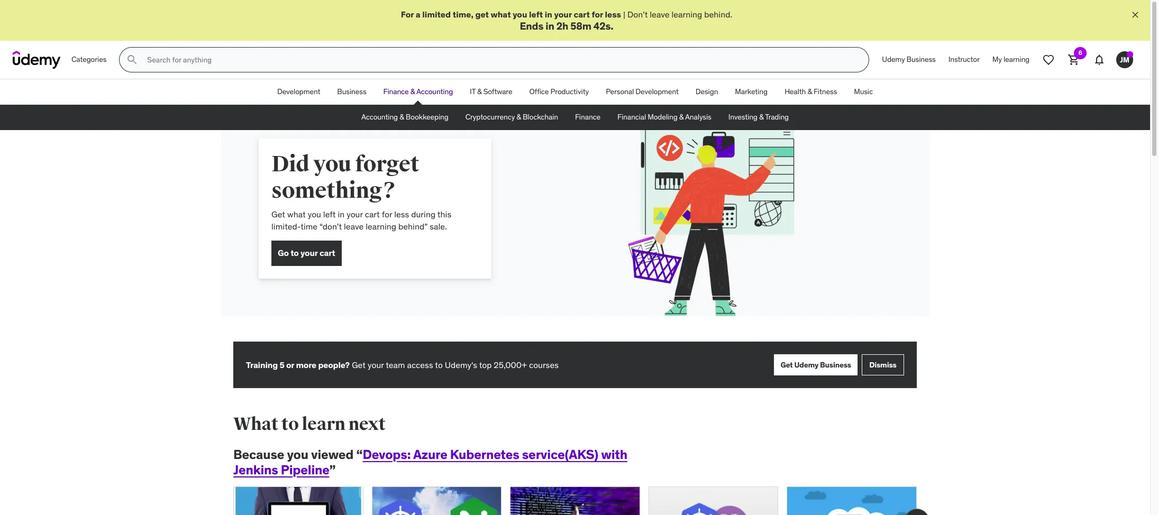 Task type: locate. For each thing, give the bounding box(es) containing it.
cart down "don't
[[320, 248, 335, 258]]

1 horizontal spatial finance
[[575, 112, 601, 122]]

accounting
[[417, 87, 453, 97], [361, 112, 398, 122]]

dismiss
[[870, 360, 897, 370]]

0 vertical spatial to
[[291, 248, 299, 258]]

2 vertical spatial learning
[[366, 221, 397, 232]]

learning left behind.
[[672, 9, 703, 20]]

cart up 2h 58m 42s
[[574, 9, 590, 20]]

1 vertical spatial for
[[382, 209, 392, 220]]

in
[[545, 9, 553, 20], [546, 20, 555, 32], [338, 209, 345, 220]]

what right 'get'
[[491, 9, 511, 20]]

1 horizontal spatial learning
[[672, 9, 703, 20]]

bookkeeping
[[406, 112, 449, 122]]

personal development
[[606, 87, 679, 97]]

to for go to your cart
[[291, 248, 299, 258]]

left for time,
[[529, 9, 543, 20]]

& inside it & software link
[[477, 87, 482, 97]]

pipeline
[[281, 462, 329, 478]]

& left analysis
[[680, 112, 684, 122]]

& left blockchain
[[517, 112, 521, 122]]

jm link
[[1113, 47, 1138, 73]]

did
[[272, 151, 310, 178]]

0 horizontal spatial development
[[277, 87, 320, 97]]

instructor
[[949, 55, 980, 64]]

accounting down business link
[[361, 112, 398, 122]]

health
[[785, 87, 806, 97]]

music
[[854, 87, 873, 97]]

1 horizontal spatial development
[[636, 87, 679, 97]]

leave inside did you forget something? get what you left in your cart for less during this limited-time "don't leave learning behind" sale.
[[344, 221, 364, 232]]

leave inside "for a limited time, get what you left in your cart for less | don't leave learning behind. ends in 2h 58m 42s ."
[[650, 9, 670, 20]]

cart down something?
[[365, 209, 380, 220]]

you up time
[[308, 209, 321, 220]]

development link
[[269, 79, 329, 105]]

investing & trading
[[729, 112, 789, 122]]

2 vertical spatial to
[[281, 413, 299, 436]]

accounting up bookkeeping
[[417, 87, 453, 97]]

1 horizontal spatial left
[[529, 9, 543, 20]]

0 horizontal spatial accounting
[[361, 112, 398, 122]]

finance up accounting & bookkeeping
[[383, 87, 409, 97]]

1 horizontal spatial what
[[491, 9, 511, 20]]

learning right "my"
[[1004, 55, 1030, 64]]

0 horizontal spatial cart
[[320, 248, 335, 258]]

2 vertical spatial business
[[820, 360, 852, 370]]

1 vertical spatial leave
[[344, 221, 364, 232]]

to right "go"
[[291, 248, 299, 258]]

for inside did you forget something? get what you left in your cart for less during this limited-time "don't leave learning behind" sale.
[[382, 209, 392, 220]]

music link
[[846, 79, 882, 105]]

your down something?
[[347, 209, 363, 220]]

& inside cryptocurrency & blockchain link
[[517, 112, 521, 122]]

leave right don't on the top right of page
[[650, 9, 670, 20]]

1 vertical spatial left
[[323, 209, 336, 220]]

for inside "for a limited time, get what you left in your cart for less | don't leave learning behind. ends in 2h 58m 42s ."
[[592, 9, 603, 20]]

& left bookkeeping
[[400, 112, 404, 122]]

personal
[[606, 87, 634, 97]]

devops: azure kubernetes service(aks) with jenkins pipeline
[[233, 447, 628, 478]]

1 horizontal spatial cart
[[365, 209, 380, 220]]

1 vertical spatial accounting
[[361, 112, 398, 122]]

for for time,
[[592, 9, 603, 20]]

0 horizontal spatial business
[[337, 87, 367, 97]]

jm
[[1121, 55, 1130, 64]]

0 horizontal spatial for
[[382, 209, 392, 220]]

less for time,
[[605, 9, 621, 20]]

2 horizontal spatial business
[[907, 55, 936, 64]]

did you forget something? get what you left in your cart for less during this limited-time "don't leave learning behind" sale.
[[272, 151, 452, 232]]

cart for time,
[[574, 9, 590, 20]]

0 vertical spatial business
[[907, 55, 936, 64]]

0 horizontal spatial left
[[323, 209, 336, 220]]

0 horizontal spatial finance
[[383, 87, 409, 97]]

what up limited-
[[287, 209, 306, 220]]

modeling
[[648, 112, 678, 122]]

you up ends
[[513, 9, 527, 20]]

& inside accounting & bookkeeping link
[[400, 112, 404, 122]]

0 horizontal spatial what
[[287, 209, 306, 220]]

0 vertical spatial left
[[529, 9, 543, 20]]

business
[[907, 55, 936, 64], [337, 87, 367, 97], [820, 360, 852, 370]]

your up 2h 58m 42s
[[554, 9, 572, 20]]

0 vertical spatial what
[[491, 9, 511, 20]]

1 development from the left
[[277, 87, 320, 97]]

& inside investing & trading link
[[760, 112, 764, 122]]

more
[[296, 360, 317, 370]]

2 horizontal spatial cart
[[574, 9, 590, 20]]

0 vertical spatial for
[[592, 9, 603, 20]]

cart for something?
[[365, 209, 380, 220]]

devops:
[[363, 447, 411, 463]]

learning left behind"
[[366, 221, 397, 232]]

what
[[491, 9, 511, 20], [287, 209, 306, 220]]

udemy image
[[13, 51, 61, 69]]

& for cryptocurrency
[[517, 112, 521, 122]]

you
[[513, 9, 527, 20], [314, 151, 351, 178], [308, 209, 321, 220], [287, 447, 309, 463]]

to up because you viewed "
[[281, 413, 299, 436]]

0 vertical spatial cart
[[574, 9, 590, 20]]

learn
[[302, 413, 346, 436]]

0 vertical spatial udemy
[[883, 55, 905, 64]]

office productivity
[[530, 87, 589, 97]]

& right it
[[477, 87, 482, 97]]

a
[[416, 9, 421, 20]]

&
[[411, 87, 415, 97], [477, 87, 482, 97], [808, 87, 812, 97], [400, 112, 404, 122], [517, 112, 521, 122], [680, 112, 684, 122], [760, 112, 764, 122]]

for a limited time, get what you left in your cart for less | don't leave learning behind. ends in 2h 58m 42s .
[[401, 9, 733, 32]]

1 horizontal spatial less
[[605, 9, 621, 20]]

in for forget
[[338, 209, 345, 220]]

my
[[993, 55, 1002, 64]]

0 horizontal spatial leave
[[344, 221, 364, 232]]

for for something?
[[382, 209, 392, 220]]

left up "don't
[[323, 209, 336, 220]]

health & fitness link
[[776, 79, 846, 105]]

& inside the health & fitness link
[[808, 87, 812, 97]]

1 vertical spatial less
[[394, 209, 409, 220]]

cart inside did you forget something? get what you left in your cart for less during this limited-time "don't leave learning behind" sale.
[[365, 209, 380, 220]]

& inside finance & accounting link
[[411, 87, 415, 97]]

1 horizontal spatial udemy
[[883, 55, 905, 64]]

1 horizontal spatial leave
[[650, 9, 670, 20]]

learning
[[672, 9, 703, 20], [1004, 55, 1030, 64], [366, 221, 397, 232]]

you inside "for a limited time, get what you left in your cart for less | don't leave learning behind. ends in 2h 58m 42s ."
[[513, 9, 527, 20]]

productivity
[[551, 87, 589, 97]]

|
[[623, 9, 626, 20]]

cart inside "for a limited time, get what you left in your cart for less | don't leave learning behind. ends in 2h 58m 42s ."
[[574, 9, 590, 20]]

cryptocurrency
[[466, 112, 515, 122]]

team
[[386, 360, 405, 370]]

& left trading in the top right of the page
[[760, 112, 764, 122]]

1 vertical spatial learning
[[1004, 55, 1030, 64]]

in for limited
[[545, 9, 553, 20]]

0 horizontal spatial learning
[[366, 221, 397, 232]]

less
[[605, 9, 621, 20], [394, 209, 409, 220]]

0 vertical spatial less
[[605, 9, 621, 20]]

less up behind"
[[394, 209, 409, 220]]

cart
[[574, 9, 590, 20], [365, 209, 380, 220], [320, 248, 335, 258]]

0 horizontal spatial get
[[272, 209, 285, 220]]

2 horizontal spatial learning
[[1004, 55, 1030, 64]]

1 horizontal spatial for
[[592, 9, 603, 20]]

devops: azure kubernetes service(aks) with jenkins pipeline link
[[233, 447, 628, 478]]

left inside "for a limited time, get what you left in your cart for less | don't leave learning behind. ends in 2h 58m 42s ."
[[529, 9, 543, 20]]

get inside did you forget something? get what you left in your cart for less during this limited-time "don't leave learning behind" sale.
[[272, 209, 285, 220]]

less inside did you forget something? get what you left in your cart for less during this limited-time "don't leave learning behind" sale.
[[394, 209, 409, 220]]

less inside "for a limited time, get what you left in your cart for less | don't leave learning behind. ends in 2h 58m 42s ."
[[605, 9, 621, 20]]

behind.
[[705, 9, 733, 20]]

viewed
[[311, 447, 354, 463]]

less for something?
[[394, 209, 409, 220]]

"
[[356, 447, 363, 463]]

1 vertical spatial business
[[337, 87, 367, 97]]

to right access
[[435, 360, 443, 370]]

less left |
[[605, 9, 621, 20]]

financial
[[618, 112, 646, 122]]

leave right "don't
[[344, 221, 364, 232]]

& right health
[[808, 87, 812, 97]]

your left team
[[368, 360, 384, 370]]

analysis
[[685, 112, 712, 122]]

0 vertical spatial finance
[[383, 87, 409, 97]]

get udemy business
[[781, 360, 852, 370]]

dismiss button
[[862, 355, 905, 376]]

0 horizontal spatial less
[[394, 209, 409, 220]]

1 vertical spatial what
[[287, 209, 306, 220]]

what inside did you forget something? get what you left in your cart for less during this limited-time "don't leave learning behind" sale.
[[287, 209, 306, 220]]

1 horizontal spatial accounting
[[417, 87, 453, 97]]

for up 2h 58m 42s
[[592, 9, 603, 20]]

health & fitness
[[785, 87, 837, 97]]

in inside did you forget something? get what you left in your cart for less during this limited-time "don't leave learning behind" sale.
[[338, 209, 345, 220]]

for left "during"
[[382, 209, 392, 220]]

jenkins
[[233, 462, 278, 478]]

this
[[438, 209, 452, 220]]

get udemy business link
[[775, 355, 858, 376]]

instructor link
[[943, 47, 986, 73]]

sale.
[[430, 221, 447, 232]]

finance down productivity
[[575, 112, 601, 122]]

what inside "for a limited time, get what you left in your cart for less | don't leave learning behind. ends in 2h 58m 42s ."
[[491, 9, 511, 20]]

0 horizontal spatial udemy
[[795, 360, 819, 370]]

don't
[[628, 9, 648, 20]]

1 vertical spatial finance
[[575, 112, 601, 122]]

left inside did you forget something? get what you left in your cart for less during this limited-time "don't leave learning behind" sale.
[[323, 209, 336, 220]]

1 vertical spatial cart
[[365, 209, 380, 220]]

0 vertical spatial learning
[[672, 9, 703, 20]]

training 5 or more people? get your team access to udemy's top 25,000+ courses
[[246, 360, 559, 370]]

0 vertical spatial leave
[[650, 9, 670, 20]]

submit search image
[[126, 54, 139, 66]]

& for finance
[[411, 87, 415, 97]]

during
[[411, 209, 436, 220]]

left up ends
[[529, 9, 543, 20]]

& up accounting & bookkeeping
[[411, 87, 415, 97]]



Task type: vqa. For each thing, say whether or not it's contained in the screenshot.
Business Analytics & Intelligence button
no



Task type: describe. For each thing, give the bounding box(es) containing it.
finance for finance
[[575, 112, 601, 122]]

& for it
[[477, 87, 482, 97]]

kubernetes
[[450, 447, 520, 463]]

learning inside "for a limited time, get what you left in your cart for less | don't leave learning behind. ends in 2h 58m 42s ."
[[672, 9, 703, 20]]

& for investing
[[760, 112, 764, 122]]

1 horizontal spatial get
[[352, 360, 366, 370]]

software
[[484, 87, 513, 97]]

it
[[470, 87, 476, 97]]

courses
[[529, 360, 559, 370]]

what to learn next
[[233, 413, 386, 436]]

finance & accounting link
[[375, 79, 462, 105]]

you down the what to learn next
[[287, 447, 309, 463]]

accounting & bookkeeping link
[[353, 105, 457, 130]]

1 vertical spatial udemy
[[795, 360, 819, 370]]

personal development link
[[598, 79, 687, 105]]

2h 58m 42s
[[557, 20, 611, 32]]

office
[[530, 87, 549, 97]]

2 development from the left
[[636, 87, 679, 97]]

& for accounting
[[400, 112, 404, 122]]

because you viewed "
[[233, 447, 363, 463]]

learning inside my learning link
[[1004, 55, 1030, 64]]

shopping cart with 6 items image
[[1068, 54, 1081, 66]]

cryptocurrency & blockchain link
[[457, 105, 567, 130]]

financial modeling & analysis link
[[609, 105, 720, 130]]

go to your cart
[[278, 248, 335, 258]]

6
[[1079, 49, 1083, 57]]

people?
[[318, 360, 350, 370]]

next
[[349, 413, 386, 436]]

cryptocurrency & blockchain
[[466, 112, 558, 122]]

design
[[696, 87, 718, 97]]

25,000+
[[494, 360, 527, 370]]

investing
[[729, 112, 758, 122]]

my learning link
[[986, 47, 1036, 73]]

marketing
[[735, 87, 768, 97]]

for
[[401, 9, 414, 20]]

it & software
[[470, 87, 513, 97]]

2 horizontal spatial get
[[781, 360, 793, 370]]

you right did
[[314, 151, 351, 178]]

behind"
[[399, 221, 428, 232]]

1 horizontal spatial business
[[820, 360, 852, 370]]

training
[[246, 360, 278, 370]]

carousel element
[[233, 487, 930, 516]]

learning inside did you forget something? get what you left in your cart for less during this limited-time "don't leave learning behind" sale.
[[366, 221, 397, 232]]

to for what to learn next
[[281, 413, 299, 436]]

next image
[[909, 514, 926, 516]]

access
[[407, 360, 433, 370]]

close image
[[1131, 10, 1141, 20]]

top
[[479, 360, 492, 370]]

finance & accounting
[[383, 87, 453, 97]]

with
[[601, 447, 628, 463]]

your right "go"
[[301, 248, 318, 258]]

time
[[301, 221, 318, 232]]

Search for anything text field
[[145, 51, 857, 69]]

fitness
[[814, 87, 837, 97]]

you have alerts image
[[1127, 51, 1134, 58]]

blockchain
[[523, 112, 558, 122]]

what for time,
[[491, 9, 511, 20]]

get
[[476, 9, 489, 20]]

because
[[233, 447, 284, 463]]

finance link
[[567, 105, 609, 130]]

office productivity link
[[521, 79, 598, 105]]

categories button
[[65, 47, 113, 73]]

what
[[233, 413, 278, 436]]

6 link
[[1062, 47, 1087, 73]]

or
[[286, 360, 294, 370]]

ends
[[520, 20, 544, 32]]

accounting & bookkeeping
[[361, 112, 449, 122]]

udemy's
[[445, 360, 477, 370]]

investing & trading link
[[720, 105, 798, 130]]

it & software link
[[462, 79, 521, 105]]

udemy business link
[[876, 47, 943, 73]]

5
[[280, 360, 285, 370]]

wishlist image
[[1043, 54, 1055, 66]]

& inside financial modeling & analysis link
[[680, 112, 684, 122]]

business link
[[329, 79, 375, 105]]

left for something?
[[323, 209, 336, 220]]

& for health
[[808, 87, 812, 97]]

something?
[[272, 177, 396, 204]]

0 vertical spatial accounting
[[417, 87, 453, 97]]

design link
[[687, 79, 727, 105]]

2 vertical spatial cart
[[320, 248, 335, 258]]

what for something?
[[287, 209, 306, 220]]

limited-
[[272, 221, 301, 232]]

forget
[[355, 151, 419, 178]]

go
[[278, 248, 289, 258]]

notifications image
[[1094, 54, 1106, 66]]

1 vertical spatial to
[[435, 360, 443, 370]]

limited
[[423, 9, 451, 20]]

categories
[[71, 55, 107, 64]]

your inside did you forget something? get what you left in your cart for less during this limited-time "don't leave learning behind" sale.
[[347, 209, 363, 220]]

time,
[[453, 9, 474, 20]]

.
[[611, 20, 614, 32]]

my learning
[[993, 55, 1030, 64]]

azure
[[413, 447, 448, 463]]

trading
[[765, 112, 789, 122]]

financial modeling & analysis
[[618, 112, 712, 122]]

your inside "for a limited time, get what you left in your cart for less | don't leave learning behind. ends in 2h 58m 42s ."
[[554, 9, 572, 20]]

"
[[329, 462, 336, 478]]

finance for finance & accounting
[[383, 87, 409, 97]]

marketing link
[[727, 79, 776, 105]]

go to your cart link
[[272, 241, 342, 266]]



